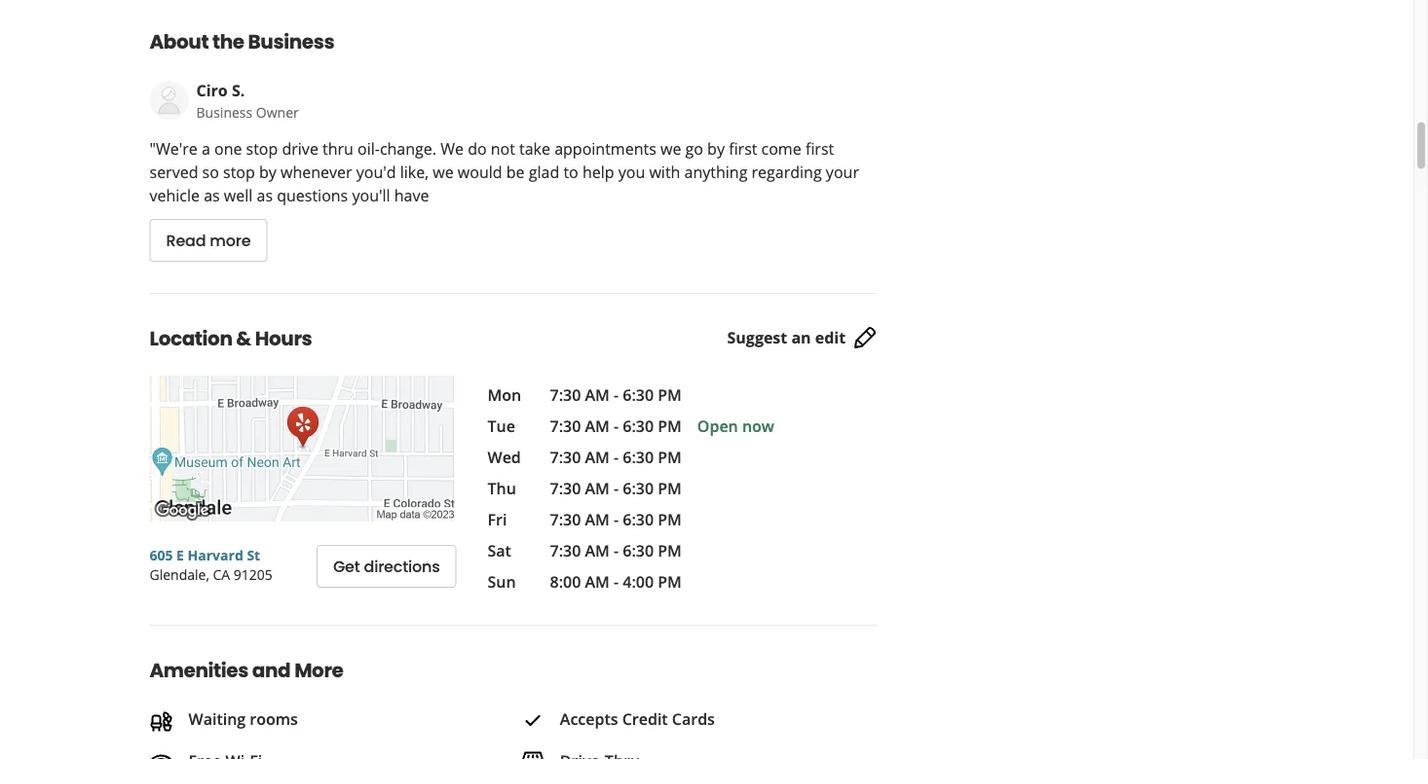 Task type: vqa. For each thing, say whether or not it's contained in the screenshot.
'an' within Suggest an edit button
no



Task type: describe. For each thing, give the bounding box(es) containing it.
24 drive thru v2 image
[[521, 751, 544, 760]]

7:30 for tue
[[550, 416, 581, 437]]

7:30 am - 6:30 pm for wed
[[550, 447, 682, 468]]

the
[[212, 28, 244, 56]]

glendale,
[[150, 565, 209, 584]]

ciro s. business owner
[[196, 80, 299, 121]]

1 vertical spatial we
[[433, 162, 454, 183]]

6:30 for mon
[[623, 385, 654, 406]]

read
[[166, 230, 206, 252]]

am for mon
[[585, 385, 610, 406]]

read more
[[166, 230, 251, 252]]

now
[[742, 416, 774, 437]]

and
[[252, 658, 291, 685]]

you'll
[[352, 185, 390, 206]]

605 e harvard st glendale, ca 91205
[[150, 546, 273, 584]]

- for sun
[[614, 572, 619, 593]]

7:30 am - 6:30 pm for fri
[[550, 509, 682, 530]]

about the business
[[150, 28, 334, 56]]

1 first from the left
[[729, 138, 757, 159]]

am for sat
[[585, 541, 610, 562]]

appointments
[[554, 138, 656, 159]]

vehicle
[[150, 185, 200, 206]]

1 as from the left
[[204, 185, 220, 206]]

- for mon
[[614, 385, 619, 406]]

one
[[214, 138, 242, 159]]

come
[[761, 138, 801, 159]]

thu
[[488, 478, 516, 499]]

not
[[491, 138, 515, 159]]

business for s.
[[196, 103, 252, 121]]

7:30 am - 6:30 pm for tue
[[550, 416, 682, 437]]

your
[[826, 162, 859, 183]]

get directions link
[[317, 546, 456, 588]]

help
[[582, 162, 614, 183]]

6:30 for sat
[[623, 541, 654, 562]]

7:30 am - 6:30 pm for thu
[[550, 478, 682, 499]]

1 vertical spatial by
[[259, 162, 276, 183]]

24 wifi v2 image
[[150, 751, 173, 760]]

ca
[[213, 565, 230, 584]]

1 vertical spatial stop
[[223, 162, 255, 183]]

&
[[236, 325, 251, 353]]

sun
[[488, 572, 516, 593]]

pm for sat
[[658, 541, 682, 562]]

- for wed
[[614, 447, 619, 468]]

amenities
[[150, 658, 248, 685]]

7:30 for mon
[[550, 385, 581, 406]]

whenever
[[281, 162, 352, 183]]

pm for sun
[[658, 572, 682, 593]]

2 as from the left
[[257, 185, 273, 206]]

hours
[[255, 325, 312, 353]]

so
[[202, 162, 219, 183]]

have
[[394, 185, 429, 206]]

8:00 am - 4:00 pm
[[550, 572, 682, 593]]

regarding
[[752, 162, 822, 183]]

thru
[[322, 138, 353, 159]]

an
[[791, 327, 811, 348]]

pm for wed
[[658, 447, 682, 468]]

do
[[468, 138, 487, 159]]

photo of ciro s. image
[[150, 81, 188, 120]]

oil-
[[358, 138, 380, 159]]

am for thu
[[585, 478, 610, 499]]

e
[[176, 546, 184, 565]]

ciro
[[196, 80, 228, 101]]

to
[[563, 162, 578, 183]]

7:30 am - 6:30 pm for mon
[[550, 385, 682, 406]]

business for the
[[248, 28, 334, 56]]

6:30 for thu
[[623, 478, 654, 499]]

you'd
[[356, 162, 396, 183]]

605 e harvard st link
[[150, 546, 260, 565]]

pm for tue
[[658, 416, 682, 437]]

pm for thu
[[658, 478, 682, 499]]

sat
[[488, 541, 511, 562]]

suggest an edit
[[727, 327, 846, 348]]

read more button
[[150, 219, 267, 262]]

24 waiting rooms v2 image
[[150, 710, 173, 733]]

pm for mon
[[658, 385, 682, 406]]

s.
[[232, 80, 245, 101]]

open
[[697, 416, 738, 437]]



Task type: locate. For each thing, give the bounding box(es) containing it.
0 vertical spatial stop
[[246, 138, 278, 159]]

glad
[[529, 162, 559, 183]]

6:30 for tue
[[623, 416, 654, 437]]

6:30
[[623, 385, 654, 406], [623, 416, 654, 437], [623, 447, 654, 468], [623, 478, 654, 499], [623, 509, 654, 530], [623, 541, 654, 562]]

1 pm from the top
[[658, 385, 682, 406]]

business right the in the top of the page
[[248, 28, 334, 56]]

0 horizontal spatial by
[[259, 162, 276, 183]]

- for fri
[[614, 509, 619, 530]]

served
[[150, 162, 198, 183]]

- for thu
[[614, 478, 619, 499]]

am for fri
[[585, 509, 610, 530]]

a
[[202, 138, 210, 159]]

2 first from the left
[[806, 138, 834, 159]]

7:30 for sat
[[550, 541, 581, 562]]

location & hours
[[150, 325, 312, 353]]

credit
[[622, 709, 668, 730]]

5 pm from the top
[[658, 509, 682, 530]]

4 7:30 from the top
[[550, 478, 581, 499]]

7:30 for fri
[[550, 509, 581, 530]]

stop up well
[[223, 162, 255, 183]]

st
[[247, 546, 260, 565]]

open now
[[697, 416, 774, 437]]

7 am from the top
[[585, 572, 610, 593]]

2 7:30 am - 6:30 pm from the top
[[550, 416, 682, 437]]

as right well
[[257, 185, 273, 206]]

7:30 am - 6:30 pm
[[550, 385, 682, 406], [550, 416, 682, 437], [550, 447, 682, 468], [550, 478, 682, 499], [550, 509, 682, 530], [550, 541, 682, 562]]

location
[[150, 325, 232, 353]]

you
[[618, 162, 645, 183]]

- for sat
[[614, 541, 619, 562]]

8:00
[[550, 572, 581, 593]]

by left whenever
[[259, 162, 276, 183]]

"we're
[[150, 138, 198, 159]]

stop
[[246, 138, 278, 159], [223, 162, 255, 183]]

with
[[649, 162, 680, 183]]

1 6:30 from the top
[[623, 385, 654, 406]]

about
[[150, 28, 209, 56]]

first up your
[[806, 138, 834, 159]]

7 - from the top
[[614, 572, 619, 593]]

pm for fri
[[658, 509, 682, 530]]

3 am from the top
[[585, 447, 610, 468]]

am for wed
[[585, 447, 610, 468]]

tue
[[488, 416, 515, 437]]

6 - from the top
[[614, 541, 619, 562]]

by
[[707, 138, 725, 159], [259, 162, 276, 183]]

91205
[[234, 565, 273, 584]]

suggest an edit link
[[727, 327, 877, 350]]

7:30 for wed
[[550, 447, 581, 468]]

1 7:30 am - 6:30 pm from the top
[[550, 385, 682, 406]]

5 am from the top
[[585, 509, 610, 530]]

first
[[729, 138, 757, 159], [806, 138, 834, 159]]

accepts
[[560, 709, 618, 730]]

1 vertical spatial business
[[196, 103, 252, 121]]

stop right one at the top left of page
[[246, 138, 278, 159]]

2 6:30 from the top
[[623, 416, 654, 437]]

as
[[204, 185, 220, 206], [257, 185, 273, 206]]

accepts credit cards
[[560, 709, 715, 730]]

-
[[614, 385, 619, 406], [614, 416, 619, 437], [614, 447, 619, 468], [614, 478, 619, 499], [614, 509, 619, 530], [614, 541, 619, 562], [614, 572, 619, 593]]

6 6:30 from the top
[[623, 541, 654, 562]]

4:00
[[623, 572, 654, 593]]

we
[[660, 138, 681, 159], [433, 162, 454, 183]]

24 pencil v2 image
[[854, 327, 877, 350]]

like,
[[400, 162, 429, 183]]

0 vertical spatial by
[[707, 138, 725, 159]]

harvard
[[188, 546, 243, 565]]

rooms
[[250, 709, 298, 730]]

take
[[519, 138, 550, 159]]

more
[[294, 658, 343, 685]]

anything
[[684, 162, 748, 183]]

map image
[[150, 376, 456, 522]]

more
[[210, 230, 251, 252]]

we
[[441, 138, 464, 159]]

amenities and more element
[[118, 625, 892, 760]]

edit
[[815, 327, 846, 348]]

3 6:30 from the top
[[623, 447, 654, 468]]

6 7:30 from the top
[[550, 541, 581, 562]]

am
[[585, 385, 610, 406], [585, 416, 610, 437], [585, 447, 610, 468], [585, 478, 610, 499], [585, 509, 610, 530], [585, 541, 610, 562], [585, 572, 610, 593]]

as down so
[[204, 185, 220, 206]]

6:30 for wed
[[623, 447, 654, 468]]

mon
[[488, 385, 521, 406]]

3 7:30 am - 6:30 pm from the top
[[550, 447, 682, 468]]

1 7:30 from the top
[[550, 385, 581, 406]]

by right go
[[707, 138, 725, 159]]

first up anything
[[729, 138, 757, 159]]

6:30 for fri
[[623, 509, 654, 530]]

fri
[[488, 509, 507, 530]]

change.
[[380, 138, 436, 159]]

business
[[248, 28, 334, 56], [196, 103, 252, 121]]

get directions
[[333, 556, 440, 578]]

6 am from the top
[[585, 541, 610, 562]]

1 horizontal spatial as
[[257, 185, 273, 206]]

5 7:30 am - 6:30 pm from the top
[[550, 509, 682, 530]]

business inside ciro s. business owner
[[196, 103, 252, 121]]

owner
[[256, 103, 299, 121]]

1 horizontal spatial first
[[806, 138, 834, 159]]

we left go
[[660, 138, 681, 159]]

7:30 am - 6:30 pm for sat
[[550, 541, 682, 562]]

suggest
[[727, 327, 787, 348]]

be
[[506, 162, 525, 183]]

2 am from the top
[[585, 416, 610, 437]]

0 vertical spatial business
[[248, 28, 334, 56]]

get
[[333, 556, 360, 578]]

0 vertical spatial we
[[660, 138, 681, 159]]

4 6:30 from the top
[[623, 478, 654, 499]]

2 - from the top
[[614, 416, 619, 437]]

2 7:30 from the top
[[550, 416, 581, 437]]

1 - from the top
[[614, 385, 619, 406]]

would
[[458, 162, 502, 183]]

go
[[685, 138, 703, 159]]

7 pm from the top
[[658, 572, 682, 593]]

"we're a one stop drive thru oil-change. we do not take appointments we go by first come first served so stop by whenever you'd like, we would be glad to help you with anything regarding your vehicle as well as questions you'll have
[[150, 138, 859, 206]]

location & hours element
[[118, 293, 908, 594]]

4 pm from the top
[[658, 478, 682, 499]]

7:30
[[550, 385, 581, 406], [550, 416, 581, 437], [550, 447, 581, 468], [550, 478, 581, 499], [550, 509, 581, 530], [550, 541, 581, 562]]

waiting rooms
[[188, 709, 298, 730]]

1 horizontal spatial we
[[660, 138, 681, 159]]

1 am from the top
[[585, 385, 610, 406]]

4 am from the top
[[585, 478, 610, 499]]

5 7:30 from the top
[[550, 509, 581, 530]]

6 pm from the top
[[658, 541, 682, 562]]

questions
[[277, 185, 348, 206]]

5 - from the top
[[614, 509, 619, 530]]

5 6:30 from the top
[[623, 509, 654, 530]]

3 pm from the top
[[658, 447, 682, 468]]

24 checkmark v2 image
[[521, 710, 544, 733]]

- for tue
[[614, 416, 619, 437]]

wed
[[488, 447, 521, 468]]

cards
[[672, 709, 715, 730]]

605
[[150, 546, 173, 565]]

3 - from the top
[[614, 447, 619, 468]]

1 horizontal spatial by
[[707, 138, 725, 159]]

am for sun
[[585, 572, 610, 593]]

drive
[[282, 138, 318, 159]]

am for tue
[[585, 416, 610, 437]]

directions
[[364, 556, 440, 578]]

0 horizontal spatial first
[[729, 138, 757, 159]]

about the business element
[[118, 0, 885, 262]]

4 7:30 am - 6:30 pm from the top
[[550, 478, 682, 499]]

well
[[224, 185, 253, 206]]

4 - from the top
[[614, 478, 619, 499]]

amenities and more
[[150, 658, 343, 685]]

2 pm from the top
[[658, 416, 682, 437]]

business down the ciro
[[196, 103, 252, 121]]

we down we at the top left
[[433, 162, 454, 183]]

7:30 for thu
[[550, 478, 581, 499]]

0 horizontal spatial we
[[433, 162, 454, 183]]

waiting
[[188, 709, 246, 730]]

6 7:30 am - 6:30 pm from the top
[[550, 541, 682, 562]]

3 7:30 from the top
[[550, 447, 581, 468]]

0 horizontal spatial as
[[204, 185, 220, 206]]



